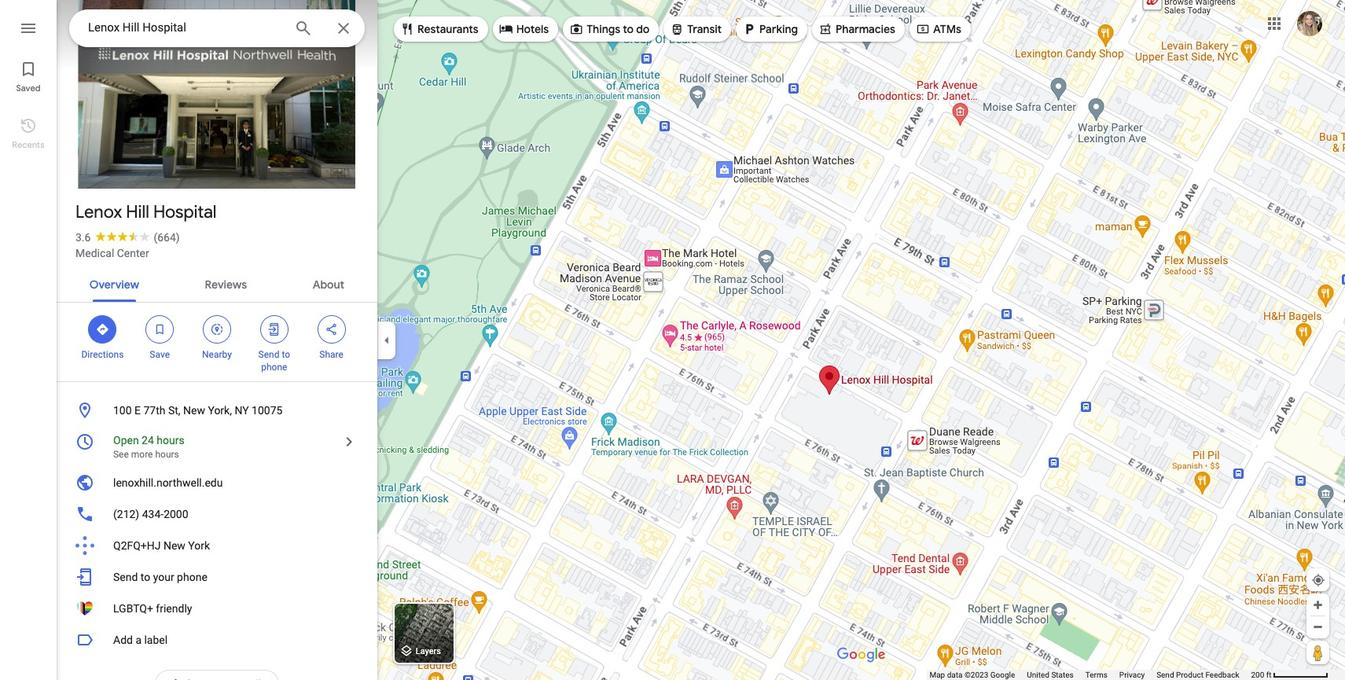 Task type: vqa. For each thing, say whether or not it's contained in the screenshot.


Task type: locate. For each thing, give the bounding box(es) containing it.
terms
[[1086, 671, 1108, 679]]

0 horizontal spatial phone
[[177, 571, 207, 584]]

664 reviews element
[[154, 231, 180, 244]]

100 e 77th st, new york, ny 10075
[[113, 404, 283, 417]]


[[742, 20, 757, 37]]

send left product
[[1157, 671, 1175, 679]]

footer containing map data ©2023 google
[[930, 670, 1252, 680]]

united states button
[[1027, 670, 1074, 680]]

q2fq+hj new york button
[[57, 530, 377, 562]]

about
[[313, 278, 345, 292]]

hours right 24
[[157, 434, 185, 447]]

information for lenox hill hospital region
[[57, 395, 377, 624]]

0 vertical spatial new
[[183, 404, 205, 417]]

0 vertical spatial phone
[[261, 362, 287, 373]]

0 horizontal spatial to
[[141, 571, 150, 584]]

0 vertical spatial hours
[[157, 434, 185, 447]]

434-
[[142, 508, 164, 521]]

nearby
[[202, 349, 232, 360]]

ft
[[1267, 671, 1272, 679]]

306
[[97, 156, 118, 171]]

 atms
[[916, 20, 962, 37]]

tab list
[[57, 264, 377, 302]]

1 vertical spatial hours
[[155, 449, 179, 460]]

photos
[[121, 156, 160, 171]]

send product feedback
[[1157, 671, 1240, 679]]

send for send to your phone
[[113, 571, 138, 584]]

200
[[1252, 671, 1265, 679]]

send up lgbtq+
[[113, 571, 138, 584]]


[[670, 20, 684, 37]]

0 vertical spatial to
[[623, 22, 634, 36]]

1 vertical spatial send
[[113, 571, 138, 584]]

1 horizontal spatial send
[[258, 349, 280, 360]]

phone down 
[[261, 362, 287, 373]]

add a label
[[113, 634, 168, 646]]

 restaurants
[[400, 20, 479, 37]]

medical center
[[75, 247, 149, 260]]

lgbtq+ friendly
[[113, 602, 192, 615]]

None search field
[[69, 9, 365, 47]]

none field inside lenox hill hospital field
[[88, 18, 282, 37]]


[[569, 20, 584, 37]]

send inside send to phone
[[258, 349, 280, 360]]


[[819, 20, 833, 37]]

send to phone
[[258, 349, 290, 373]]

phone
[[261, 362, 287, 373], [177, 571, 207, 584]]

show street view coverage image
[[1307, 641, 1330, 665]]

lgbtq+
[[113, 602, 153, 615]]

phone right your
[[177, 571, 207, 584]]

(212)
[[113, 508, 139, 521]]

privacy
[[1120, 671, 1145, 679]]

send down 
[[258, 349, 280, 360]]

phone inside send to phone
[[261, 362, 287, 373]]

atms
[[933, 22, 962, 36]]

list
[[0, 0, 57, 680]]

2 horizontal spatial send
[[1157, 671, 1175, 679]]

2 vertical spatial send
[[1157, 671, 1175, 679]]

recents button
[[0, 110, 57, 154]]

directions
[[81, 349, 124, 360]]

hours right more
[[155, 449, 179, 460]]

©2023
[[965, 671, 989, 679]]

label
[[144, 634, 168, 646]]

None field
[[88, 18, 282, 37]]

recents
[[12, 139, 45, 150]]

Lenox Hill Hospital field
[[69, 9, 365, 47]]

hotels
[[516, 22, 549, 36]]

save
[[150, 349, 170, 360]]

100 e 77th st, new york, ny 10075 button
[[57, 395, 377, 426]]

to left your
[[141, 571, 150, 584]]

2 vertical spatial to
[[141, 571, 150, 584]]

reviews
[[205, 278, 247, 292]]

send inside button
[[1157, 671, 1175, 679]]

add a label button
[[57, 624, 377, 656]]

send
[[258, 349, 280, 360], [113, 571, 138, 584], [1157, 671, 1175, 679]]

24
[[142, 434, 154, 447]]

1 horizontal spatial to
[[282, 349, 290, 360]]

1 vertical spatial phone
[[177, 571, 207, 584]]

google account: michelle dermenjian  
(michelle.dermenjian@adept.ai) image
[[1298, 11, 1323, 36]]

new right st,
[[183, 404, 205, 417]]

to for send to your phone
[[141, 571, 150, 584]]

new left york
[[164, 539, 185, 552]]

reviews button
[[192, 264, 260, 302]]

0 horizontal spatial send
[[113, 571, 138, 584]]

lenoxhill.northwell.edu
[[113, 477, 223, 489]]

feedback
[[1206, 671, 1240, 679]]

to left share on the left of page
[[282, 349, 290, 360]]

to inside the send to your phone button
[[141, 571, 150, 584]]

to inside send to phone
[[282, 349, 290, 360]]

send inside button
[[113, 571, 138, 584]]

phone inside button
[[177, 571, 207, 584]]

to left do
[[623, 22, 634, 36]]

306 photos button
[[68, 149, 166, 177]]

hill
[[126, 201, 149, 223]]

to for send to phone
[[282, 349, 290, 360]]

1 horizontal spatial phone
[[261, 362, 287, 373]]

google
[[991, 671, 1015, 679]]

new
[[183, 404, 205, 417], [164, 539, 185, 552]]

saved
[[16, 83, 41, 94]]

2 horizontal spatial to
[[623, 22, 634, 36]]

states
[[1052, 671, 1074, 679]]

tab list inside lenox hill hospital main content
[[57, 264, 377, 302]]


[[324, 321, 339, 338]]

tab list containing overview
[[57, 264, 377, 302]]

google maps element
[[0, 0, 1346, 680]]

0 vertical spatial send
[[258, 349, 280, 360]]

menu image
[[19, 19, 38, 38]]


[[400, 20, 414, 37]]

 things to do
[[569, 20, 650, 37]]

a
[[136, 634, 142, 646]]

hours
[[157, 434, 185, 447], [155, 449, 179, 460]]

footer
[[930, 670, 1252, 680]]

about button
[[300, 264, 357, 302]]

1 vertical spatial to
[[282, 349, 290, 360]]

zoom out image
[[1313, 621, 1324, 633]]



Task type: describe. For each thing, give the bounding box(es) containing it.
q2fq+hj new york
[[113, 539, 210, 552]]

share
[[320, 349, 344, 360]]

saved button
[[0, 53, 57, 98]]

 transit
[[670, 20, 722, 37]]

200 ft button
[[1252, 671, 1329, 679]]

3.6 stars image
[[91, 231, 154, 241]]

collapse side panel image
[[378, 331, 396, 349]]

medical
[[75, 247, 114, 260]]

(664)
[[154, 231, 180, 244]]

3.6
[[75, 231, 91, 244]]

map data ©2023 google
[[930, 671, 1015, 679]]

photo of lenox hill hospital image
[[49, 0, 385, 189]]

add
[[113, 634, 133, 646]]

your
[[153, 571, 174, 584]]

none search field inside google maps element
[[69, 9, 365, 47]]

zoom in image
[[1313, 599, 1324, 611]]

(212) 434-2000 button
[[57, 499, 377, 530]]

send to your phone button
[[57, 562, 377, 593]]


[[916, 20, 930, 37]]


[[267, 321, 281, 338]]

see
[[113, 449, 129, 460]]


[[153, 321, 167, 338]]

more
[[131, 449, 153, 460]]

center
[[117, 247, 149, 260]]

q2fq+hj
[[113, 539, 161, 552]]

to inside  things to do
[[623, 22, 634, 36]]

 pharmacies
[[819, 20, 896, 37]]

hospital
[[153, 201, 217, 223]]

overview button
[[77, 264, 152, 302]]

e
[[135, 404, 141, 417]]

transit
[[688, 22, 722, 36]]

lenox hill hospital
[[75, 201, 217, 223]]

privacy button
[[1120, 670, 1145, 680]]

terms button
[[1086, 670, 1108, 680]]

actions for lenox hill hospital region
[[57, 303, 377, 381]]

pharmacies
[[836, 22, 896, 36]]

 hotels
[[499, 20, 549, 37]]

(212) 434-2000
[[113, 508, 188, 521]]


[[95, 321, 110, 338]]

send for send to phone
[[258, 349, 280, 360]]


[[210, 321, 224, 338]]

show your location image
[[1312, 573, 1326, 587]]

send for send product feedback
[[1157, 671, 1175, 679]]

100
[[113, 404, 132, 417]]

york,
[[208, 404, 232, 417]]

10075
[[252, 404, 283, 417]]

parking
[[760, 22, 798, 36]]

overview
[[90, 278, 139, 292]]

things
[[587, 22, 621, 36]]

friendly
[[156, 602, 192, 615]]

york
[[188, 539, 210, 552]]

77th
[[143, 404, 166, 417]]

2000
[[164, 508, 188, 521]]

restaurants
[[418, 22, 479, 36]]

data
[[947, 671, 963, 679]]

lenox hill hospital main content
[[49, 0, 385, 680]]

map
[[930, 671, 945, 679]]

200 ft
[[1252, 671, 1272, 679]]

united states
[[1027, 671, 1074, 679]]


[[499, 20, 513, 37]]

1 vertical spatial new
[[164, 539, 185, 552]]

footer inside google maps element
[[930, 670, 1252, 680]]

306 photos
[[97, 156, 160, 171]]

ny
[[235, 404, 249, 417]]

send to your phone
[[113, 571, 207, 584]]

list containing saved
[[0, 0, 57, 680]]

united
[[1027, 671, 1050, 679]]

layers
[[416, 647, 441, 657]]

lenox
[[75, 201, 122, 223]]

 parking
[[742, 20, 798, 37]]

do
[[636, 22, 650, 36]]

medical center button
[[75, 245, 149, 261]]

send product feedback button
[[1157, 670, 1240, 680]]

open 24 hours see more hours
[[113, 434, 185, 460]]

lenoxhill.northwell.edu link
[[57, 467, 377, 499]]

st,
[[168, 404, 181, 417]]



